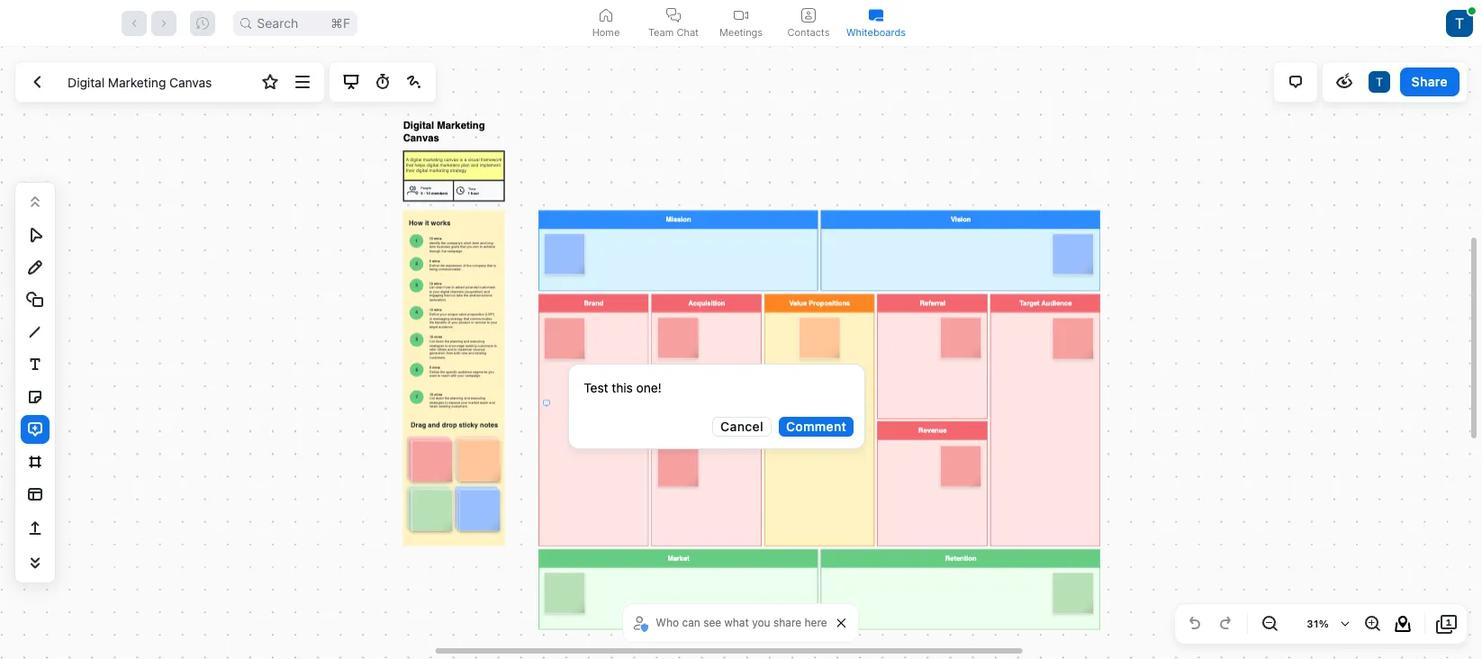 Task type: locate. For each thing, give the bounding box(es) containing it.
online image
[[1469, 7, 1476, 14]]

online image
[[1469, 7, 1476, 14]]

profile contact image
[[802, 8, 816, 22]]

home
[[592, 26, 620, 38]]

tab list containing home
[[572, 0, 910, 46]]

team
[[648, 26, 674, 38]]

magnifier image
[[241, 18, 251, 28]]

contacts button
[[775, 0, 843, 46]]

⌘f
[[331, 15, 351, 30]]

tab list
[[572, 0, 910, 46]]

team chat image
[[666, 8, 681, 22]]

home button
[[572, 0, 640, 46]]

home small image
[[599, 8, 613, 22], [599, 8, 613, 22]]

whiteboards button
[[843, 0, 910, 46]]

meetings button
[[707, 0, 775, 46]]

whiteboards
[[847, 26, 906, 38]]

video on image
[[734, 8, 748, 22], [734, 8, 748, 22]]

contacts
[[788, 26, 830, 38]]

whiteboard small image
[[869, 8, 884, 22], [869, 8, 884, 22]]



Task type: vqa. For each thing, say whether or not it's contained in the screenshot.
HOME SMALL "image"
yes



Task type: describe. For each thing, give the bounding box(es) containing it.
team chat image
[[666, 8, 681, 22]]

profile contact image
[[802, 8, 816, 22]]

magnifier image
[[241, 18, 251, 28]]

meetings
[[720, 26, 763, 38]]

team chat button
[[640, 0, 707, 46]]

team chat
[[648, 26, 699, 38]]

chat
[[677, 26, 699, 38]]

avatar image
[[1446, 9, 1473, 36]]

search
[[257, 15, 298, 30]]



